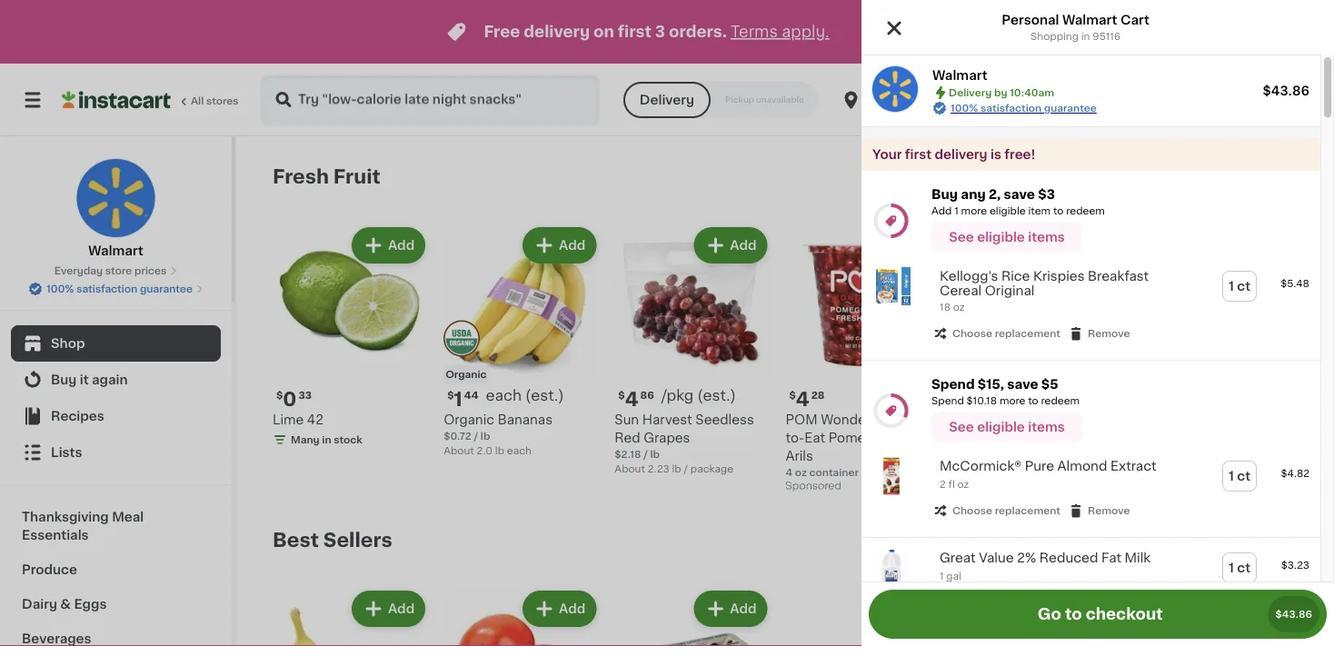 Task type: locate. For each thing, give the bounding box(es) containing it.
1 vertical spatial replacement
[[995, 506, 1061, 516]]

$3.23
[[1282, 561, 1310, 571]]

best
[[273, 531, 319, 550]]

in left 95116
[[1082, 31, 1091, 41]]

1 choose replacement button from the top
[[933, 326, 1061, 342]]

$ inside $ 4 28
[[790, 391, 796, 401]]

5
[[957, 468, 964, 478]]

lb inside wonderful halos sweet, seedless, easy-to-peel mandarins 5 lb
[[966, 468, 976, 478]]

2 choose replacement from the top
[[953, 506, 1061, 516]]

replacement for pure
[[995, 506, 1061, 516]]

save left $5
[[1008, 378, 1039, 391]]

choose for fl
[[953, 506, 993, 516]]

replacement for rice
[[995, 329, 1061, 339]]

0 vertical spatial to
[[1054, 206, 1064, 216]]

$ up sun
[[619, 391, 625, 401]]

in inside product group
[[322, 435, 331, 445]]

1237 east saint james street
[[870, 93, 1072, 106]]

first right your
[[905, 148, 932, 161]]

0 vertical spatial walmart
[[1063, 14, 1118, 26]]

ct left the $3.23
[[1238, 562, 1251, 575]]

0 horizontal spatial 4
[[625, 390, 639, 409]]

view up fat
[[1075, 534, 1107, 546]]

to- up arils
[[786, 432, 805, 445]]

see down 6
[[950, 421, 975, 434]]

100% satisfaction guarantee
[[951, 103, 1097, 113], [46, 284, 193, 294]]

1 replacement from the top
[[995, 329, 1061, 339]]

1 ct button for kellogg's rice krispies breakfast cereal original
[[1224, 272, 1257, 301]]

product group containing kellogg's rice krispies breakfast cereal original
[[862, 256, 1321, 353]]

(est.) inside the $1.44 each (estimated) element
[[526, 388, 564, 403]]

0 vertical spatial replacement
[[995, 329, 1061, 339]]

each
[[486, 388, 522, 403], [507, 446, 532, 456]]

all inside popup button
[[1110, 534, 1125, 546]]

kellogg's rice krispies breakfast cereal original image
[[873, 267, 911, 306]]

0 vertical spatial view
[[1075, 170, 1106, 183]]

oz down arils
[[795, 468, 807, 478]]

2 $ from the left
[[447, 391, 454, 401]]

choose for original
[[953, 329, 993, 339]]

2 item carousel region from the top
[[273, 522, 1285, 646]]

see eligible items up mandarins
[[950, 421, 1065, 434]]

satisfaction
[[981, 103, 1042, 113], [77, 284, 138, 294]]

0 horizontal spatial in
[[322, 435, 331, 445]]

all left (40+)
[[1110, 170, 1124, 183]]

personal
[[1002, 14, 1060, 26]]

1 choose replacement from the top
[[953, 329, 1061, 339]]

1 view from the top
[[1075, 170, 1106, 183]]

(est.)
[[526, 388, 564, 403], [698, 388, 736, 403]]

buy left any
[[932, 188, 958, 201]]

1 horizontal spatial delivery
[[935, 148, 988, 161]]

2 horizontal spatial to
[[1066, 607, 1083, 622]]

about down $0.72
[[444, 446, 474, 456]]

1 left gal
[[940, 572, 944, 582]]

0 vertical spatial remove
[[1088, 329, 1131, 339]]

1 ct button left $5.48
[[1224, 272, 1257, 301]]

0 horizontal spatial delivery by 10:40am
[[949, 88, 1055, 98]]

first left 3
[[618, 24, 652, 40]]

promotion-wrapper element containing buy any 2, save $3
[[862, 171, 1321, 361]]

view all (40+)
[[1075, 170, 1163, 183]]

$ left 33
[[276, 391, 283, 401]]

by down 95116
[[1121, 93, 1139, 106]]

1 inside the $1.44 each (estimated) element
[[454, 390, 463, 409]]

$ inside $ 6 97
[[961, 391, 967, 401]]

2 wonderful from the left
[[957, 414, 1024, 427]]

1 remove from the top
[[1088, 329, 1131, 339]]

2 vertical spatial /
[[684, 464, 688, 474]]

(est.) inside '$4.86 per package (estimated)' element
[[698, 388, 736, 403]]

/ left package
[[684, 464, 688, 474]]

4 $ from the left
[[961, 391, 967, 401]]

delivery left on on the left top of page
[[524, 24, 590, 40]]

to inside the spend $15, save $5 spend $10.18 more to redeem
[[1029, 396, 1039, 406]]

$15,
[[978, 378, 1005, 391]]

item carousel region
[[273, 158, 1285, 507], [273, 522, 1285, 646]]

redeem inside buy any 2, save $3 add 1 more eligible item to redeem
[[1067, 206, 1106, 216]]

97
[[982, 391, 995, 401]]

recipes link
[[11, 398, 221, 435]]

product group for buy any 2, save $3
[[862, 256, 1321, 353]]

1 horizontal spatial 10:40am
[[1142, 93, 1203, 106]]

2 vertical spatial to
[[1066, 607, 1083, 622]]

1 vertical spatial buy
[[51, 374, 77, 386]]

great
[[940, 552, 976, 565]]

3 ct from the top
[[1238, 562, 1251, 575]]

1 vertical spatial oz
[[795, 468, 807, 478]]

product group
[[862, 256, 1321, 353], [862, 447, 1321, 530]]

1 horizontal spatial more
[[1000, 396, 1026, 406]]

0 vertical spatial first
[[618, 24, 652, 40]]

1 horizontal spatial (est.)
[[698, 388, 736, 403]]

$1.44 each (estimated) element
[[444, 387, 600, 411]]

organic for organic bananas $0.72 / lb about 2.0 lb each
[[444, 414, 495, 427]]

satisfaction up free! on the right top of page
[[981, 103, 1042, 113]]

delivery left the is
[[935, 148, 988, 161]]

2 promotion-wrapper element from the top
[[862, 361, 1321, 538]]

1 ct left the $4.82
[[1229, 470, 1251, 483]]

each right 44
[[486, 388, 522, 403]]

0 vertical spatial eligible
[[990, 206, 1026, 216]]

replacement
[[995, 329, 1061, 339], [995, 506, 1061, 516]]

2 choose replacement button from the top
[[933, 503, 1061, 519]]

great value 2% reduced fat milk image
[[873, 549, 911, 588]]

remove up view all (30+)
[[1088, 506, 1131, 516]]

see up kellogg's
[[950, 231, 975, 244]]

lime 42
[[273, 414, 324, 427]]

mandarins
[[957, 450, 1024, 463]]

1 to- from the left
[[786, 432, 805, 445]]

1 horizontal spatial wonderful
[[957, 414, 1024, 427]]

each inside the $1.44 each (estimated) element
[[486, 388, 522, 403]]

2 choose from the top
[[953, 506, 993, 516]]

product group containing 6
[[957, 224, 1114, 480]]

0 horizontal spatial by
[[995, 88, 1008, 98]]

spend left 6
[[932, 396, 965, 406]]

choose replacement for kellogg's
[[953, 329, 1061, 339]]

2 vertical spatial eligible
[[978, 421, 1025, 434]]

2,
[[989, 188, 1001, 201]]

2 1 ct from the top
[[1229, 470, 1251, 483]]

1 vertical spatial eligible
[[978, 231, 1025, 244]]

1 horizontal spatial 4
[[786, 468, 793, 478]]

$ inside $ 4 86
[[619, 391, 625, 401]]

1 vertical spatial /
[[644, 450, 648, 460]]

2 vertical spatial oz
[[958, 480, 970, 490]]

1 ct from the top
[[1238, 280, 1251, 293]]

view inside popup button
[[1075, 170, 1106, 183]]

all up fat
[[1110, 534, 1125, 546]]

1 vertical spatial 1 ct button
[[1224, 462, 1257, 491]]

everyday store prices
[[54, 266, 167, 276]]

2 (est.) from the left
[[698, 388, 736, 403]]

100%
[[951, 103, 979, 113], [46, 284, 74, 294]]

0 horizontal spatial 100%
[[46, 284, 74, 294]]

walmart inside personal walmart cart shopping in 95116
[[1063, 14, 1118, 26]]

extract
[[1111, 460, 1157, 473]]

1 product group from the top
[[862, 256, 1321, 353]]

to- down sweet,
[[1059, 432, 1078, 445]]

choose replacement button down mccormick®
[[933, 503, 1061, 519]]

1 ct button
[[1224, 272, 1257, 301], [1224, 462, 1257, 491], [1224, 554, 1257, 583]]

product group
[[273, 224, 429, 451], [444, 224, 600, 458], [615, 224, 771, 477], [786, 224, 943, 497], [957, 224, 1114, 480], [273, 587, 429, 646], [444, 587, 600, 646], [615, 587, 771, 646], [786, 587, 943, 646], [957, 587, 1114, 646], [1128, 587, 1285, 646]]

2 remove button from the top
[[1068, 503, 1131, 519]]

all stores link
[[62, 75, 240, 125]]

all
[[1110, 170, 1124, 183], [1110, 534, 1125, 546]]

produce
[[22, 564, 77, 576]]

None search field
[[260, 75, 600, 125]]

2 ct from the top
[[1238, 470, 1251, 483]]

0 vertical spatial choose
[[953, 329, 993, 339]]

95116
[[1093, 31, 1121, 41]]

/ up 2.0
[[474, 432, 478, 442]]

choose replacement up value
[[953, 506, 1061, 516]]

2 1 ct button from the top
[[1224, 462, 1257, 491]]

1 wonderful from the left
[[821, 414, 888, 427]]

choose down cereal
[[953, 329, 993, 339]]

ct left $5.48
[[1238, 280, 1251, 293]]

ct for mccormick® pure almond extract
[[1238, 470, 1251, 483]]

0 horizontal spatial first
[[618, 24, 652, 40]]

remove down the breakfast at the top right of page
[[1088, 329, 1131, 339]]

ct left the $4.82
[[1238, 470, 1251, 483]]

spend $15, save $5 spend $10.18 more to redeem
[[932, 378, 1080, 406]]

2 see from the top
[[950, 421, 975, 434]]

$ left the '28'
[[790, 391, 796, 401]]

oz right the 18
[[954, 302, 965, 312]]

see eligible items button up mandarins
[[932, 412, 1083, 443]]

about inside organic bananas $0.72 / lb about 2.0 lb each
[[444, 446, 474, 456]]

remove
[[1088, 329, 1131, 339], [1088, 506, 1131, 516]]

satisfaction inside button
[[77, 284, 138, 294]]

organic inside organic bananas $0.72 / lb about 2.0 lb each
[[444, 414, 495, 427]]

remove button
[[1068, 326, 1131, 342], [1068, 503, 1131, 519]]

kellogg's rice krispies breakfast cereal original button
[[940, 269, 1181, 298]]

seedless,
[[957, 432, 1019, 445]]

0 vertical spatial spend
[[932, 378, 975, 391]]

0 vertical spatial organic
[[446, 370, 487, 380]]

remove button for breakfast
[[1068, 326, 1131, 342]]

4 inside pom wonderful ready- to-eat pomegranate arils 4 oz container
[[786, 468, 793, 478]]

1 horizontal spatial to-
[[1059, 432, 1078, 445]]

1 vertical spatial choose replacement button
[[933, 503, 1061, 519]]

4
[[796, 390, 810, 409], [625, 390, 639, 409], [786, 468, 793, 478]]

buy inside buy any 2, save $3 add 1 more eligible item to redeem
[[932, 188, 958, 201]]

1 vertical spatial see
[[950, 421, 975, 434]]

lists link
[[11, 435, 221, 471]]

instacart logo image
[[62, 89, 171, 111]]

1 vertical spatial to
[[1029, 396, 1039, 406]]

view inside popup button
[[1075, 534, 1107, 546]]

organic up $0.72
[[444, 414, 495, 427]]

1 promotion-wrapper element from the top
[[862, 171, 1321, 361]]

$ for lime 42
[[276, 391, 283, 401]]

2 product group from the top
[[862, 447, 1321, 530]]

1 vertical spatial more
[[1000, 396, 1026, 406]]

dairy & eggs link
[[11, 587, 221, 622]]

redeem
[[1067, 206, 1106, 216], [1042, 396, 1080, 406]]

delivery by 10:40am
[[949, 88, 1055, 98], [1059, 93, 1203, 106]]

2 horizontal spatial /
[[684, 464, 688, 474]]

0 vertical spatial ct
[[1238, 280, 1251, 293]]

0 horizontal spatial more
[[962, 206, 988, 216]]

1
[[955, 206, 959, 216], [1229, 280, 1235, 293], [454, 390, 463, 409], [1229, 470, 1235, 483], [1229, 562, 1235, 575], [940, 572, 944, 582]]

0 vertical spatial save
[[1004, 188, 1036, 201]]

to-
[[786, 432, 805, 445], [1059, 432, 1078, 445]]

&
[[60, 598, 71, 611]]

0 vertical spatial buy
[[932, 188, 958, 201]]

on
[[594, 24, 615, 40]]

walmart
[[1063, 14, 1118, 26], [933, 69, 988, 82], [88, 245, 143, 257]]

1 vertical spatial first
[[905, 148, 932, 161]]

0 vertical spatial remove button
[[1068, 326, 1131, 342]]

item
[[1029, 206, 1051, 216]]

eggs
[[74, 598, 107, 611]]

promotion-wrapper element
[[862, 171, 1321, 361], [862, 361, 1321, 538]]

produce link
[[11, 553, 221, 587]]

1 ct for great value 2% reduced fat milk
[[1229, 562, 1251, 575]]

1 items from the top
[[1029, 231, 1065, 244]]

1 left $5.48
[[1229, 280, 1235, 293]]

1 ct button left the $4.82
[[1224, 462, 1257, 491]]

3 1 ct button from the top
[[1224, 554, 1257, 583]]

0 vertical spatial see eligible items button
[[932, 222, 1083, 253]]

eligible for 2,
[[978, 231, 1025, 244]]

more inside the spend $15, save $5 spend $10.18 more to redeem
[[1000, 396, 1026, 406]]

100% right east
[[951, 103, 979, 113]]

1 1 ct from the top
[[1229, 280, 1251, 293]]

0 horizontal spatial (est.)
[[526, 388, 564, 403]]

1 vertical spatial remove
[[1088, 506, 1131, 516]]

satisfaction down everyday store prices
[[77, 284, 138, 294]]

to- inside pom wonderful ready- to-eat pomegranate arils 4 oz container
[[786, 432, 805, 445]]

/pkg
[[662, 388, 694, 403]]

1 horizontal spatial satisfaction
[[981, 103, 1042, 113]]

0 horizontal spatial 10:40am
[[1010, 88, 1055, 98]]

1 all from the top
[[1110, 170, 1124, 183]]

see eligible items button for kellogg's
[[932, 222, 1083, 253]]

organic
[[446, 370, 487, 380], [444, 414, 495, 427]]

choose replacement
[[953, 329, 1061, 339], [953, 506, 1061, 516]]

1 vertical spatial ct
[[1238, 470, 1251, 483]]

$0.72
[[444, 432, 472, 442]]

about inside the sun harvest seedless red grapes $2.18 / lb about 2.23 lb / package
[[615, 464, 645, 474]]

2 see eligible items button from the top
[[932, 412, 1083, 443]]

$4.86 per package (estimated) element
[[615, 387, 771, 411]]

1 vertical spatial choose replacement
[[953, 506, 1061, 516]]

all for fresh fruit
[[1110, 170, 1124, 183]]

0 vertical spatial in
[[1082, 31, 1091, 41]]

terms apply. link
[[731, 24, 830, 40]]

everyday
[[54, 266, 103, 276]]

all inside popup button
[[1110, 170, 1124, 183]]

1 $ from the left
[[276, 391, 283, 401]]

add
[[932, 206, 952, 216], [388, 239, 415, 252], [559, 239, 586, 252], [730, 239, 757, 252], [901, 239, 928, 252], [1073, 239, 1099, 252], [388, 603, 415, 616], [559, 603, 586, 616], [730, 603, 757, 616], [901, 603, 928, 616], [1073, 603, 1099, 616], [1244, 603, 1270, 616]]

great value 2% reduced fat milk button
[[940, 551, 1151, 566]]

1 vertical spatial each
[[507, 446, 532, 456]]

2%
[[1018, 552, 1037, 565]]

redeem right the item
[[1067, 206, 1106, 216]]

1 vertical spatial redeem
[[1042, 396, 1080, 406]]

(est.) up seedless
[[698, 388, 736, 403]]

eligible down buy any 2, save $3 add 1 more eligible item to redeem
[[978, 231, 1025, 244]]

2 vertical spatial 1 ct
[[1229, 562, 1251, 575]]

1 ct button left the $3.23
[[1224, 554, 1257, 583]]

choose
[[953, 329, 993, 339], [953, 506, 993, 516]]

more
[[962, 206, 988, 216], [1000, 396, 1026, 406]]

1 left the $3.23
[[1229, 562, 1235, 575]]

0 vertical spatial choose replacement button
[[933, 326, 1061, 342]]

1 remove button from the top
[[1068, 326, 1131, 342]]

delivery down 3
[[640, 94, 695, 106]]

redeem inside the spend $15, save $5 spend $10.18 more to redeem
[[1042, 396, 1080, 406]]

by up the 100% satisfaction guarantee link
[[995, 88, 1008, 98]]

mccormick® pure almond extract 2 fl oz
[[940, 460, 1157, 490]]

1 vertical spatial in
[[322, 435, 331, 445]]

fresh
[[273, 167, 329, 186]]

to up halos
[[1029, 396, 1039, 406]]

(30+)
[[1128, 534, 1163, 546]]

100% satisfaction guarantee down store
[[46, 284, 193, 294]]

delivery by 10:40am down 95116
[[1059, 93, 1203, 106]]

0 vertical spatial 1 ct button
[[1224, 272, 1257, 301]]

delivery down 95116
[[1059, 93, 1117, 106]]

2 horizontal spatial walmart
[[1063, 14, 1118, 26]]

items down the item
[[1029, 231, 1065, 244]]

100% satisfaction guarantee up free! on the right top of page
[[951, 103, 1097, 113]]

service type group
[[624, 82, 819, 118]]

see
[[950, 231, 975, 244], [950, 421, 975, 434]]

items up mccormick® pure almond extract button
[[1029, 421, 1065, 434]]

walmart link
[[76, 158, 156, 260]]

1 1 ct button from the top
[[1224, 272, 1257, 301]]

cart
[[1121, 14, 1150, 26]]

1 (est.) from the left
[[526, 388, 564, 403]]

meal
[[112, 511, 144, 524]]

1 horizontal spatial to
[[1054, 206, 1064, 216]]

0 horizontal spatial 100% satisfaction guarantee
[[46, 284, 193, 294]]

0 vertical spatial $43.86
[[1263, 85, 1310, 97]]

add button
[[354, 229, 424, 262], [525, 229, 595, 262], [696, 229, 766, 262], [867, 229, 937, 262], [1038, 229, 1108, 262], [354, 593, 424, 626], [525, 593, 595, 626], [696, 593, 766, 626], [867, 593, 937, 626], [1038, 593, 1108, 626], [1209, 593, 1279, 626]]

$ left 44
[[447, 391, 454, 401]]

1 item carousel region from the top
[[273, 158, 1285, 507]]

wonderful inside pom wonderful ready- to-eat pomegranate arils 4 oz container
[[821, 414, 888, 427]]

0 vertical spatial all
[[1110, 170, 1124, 183]]

see eligible items button for mccormick®
[[932, 412, 1083, 443]]

spend up $10.18
[[932, 378, 975, 391]]

guarantee down prices
[[140, 284, 193, 294]]

in inside personal walmart cart shopping in 95116
[[1082, 31, 1091, 41]]

eligible up mandarins
[[978, 421, 1025, 434]]

0 vertical spatial more
[[962, 206, 988, 216]]

2 horizontal spatial 4
[[796, 390, 810, 409]]

2 vertical spatial ct
[[1238, 562, 1251, 575]]

1 left 44
[[454, 390, 463, 409]]

to right the item
[[1054, 206, 1064, 216]]

remove for extract
[[1088, 506, 1131, 516]]

1 vertical spatial view
[[1075, 534, 1107, 546]]

view for best sellers
[[1075, 534, 1107, 546]]

harvest
[[643, 414, 693, 427]]

1 vertical spatial about
[[615, 464, 645, 474]]

$ inside $ 0 33
[[276, 391, 283, 401]]

2 view from the top
[[1075, 534, 1107, 546]]

0 vertical spatial items
[[1029, 231, 1065, 244]]

2 replacement from the top
[[995, 506, 1061, 516]]

0 horizontal spatial about
[[444, 446, 474, 456]]

2 see eligible items from the top
[[950, 421, 1065, 434]]

to right go at right
[[1066, 607, 1083, 622]]

save right 2,
[[1004, 188, 1036, 201]]

walmart up 95116
[[1063, 14, 1118, 26]]

/
[[474, 432, 478, 442], [644, 450, 648, 460], [684, 464, 688, 474]]

1 horizontal spatial walmart
[[933, 69, 988, 82]]

0 horizontal spatial delivery
[[524, 24, 590, 40]]

1 choose from the top
[[953, 329, 993, 339]]

2 to- from the left
[[1059, 432, 1078, 445]]

choose replacement button down original
[[933, 326, 1061, 342]]

fruit
[[334, 167, 381, 186]]

0 vertical spatial product group
[[862, 256, 1321, 353]]

1 ct button for mccormick® pure almond extract
[[1224, 462, 1257, 491]]

choose down fl
[[953, 506, 993, 516]]

best sellers
[[273, 531, 393, 550]]

choose replacement down original
[[953, 329, 1061, 339]]

4 left 86
[[625, 390, 639, 409]]

1 vertical spatial 100% satisfaction guarantee
[[46, 284, 193, 294]]

2
[[940, 480, 946, 490]]

buy left it
[[51, 374, 77, 386]]

1 vertical spatial item carousel region
[[273, 522, 1285, 646]]

1 horizontal spatial about
[[615, 464, 645, 474]]

walmart up everyday store prices link
[[88, 245, 143, 257]]

guarantee
[[1045, 103, 1097, 113], [140, 284, 193, 294]]

more right 97
[[1000, 396, 1026, 406]]

spend
[[932, 378, 975, 391], [932, 396, 965, 406]]

oz right fl
[[958, 480, 970, 490]]

eligible down 2,
[[990, 206, 1026, 216]]

replacement down kellogg's rice krispies breakfast cereal original 18 oz
[[995, 329, 1061, 339]]

0 horizontal spatial to
[[1029, 396, 1039, 406]]

1 see eligible items from the top
[[950, 231, 1065, 244]]

1 vertical spatial remove button
[[1068, 503, 1131, 519]]

0 horizontal spatial /
[[474, 432, 478, 442]]

0 vertical spatial guarantee
[[1045, 103, 1097, 113]]

2 vertical spatial 1 ct button
[[1224, 554, 1257, 583]]

buy it again link
[[11, 362, 221, 398]]

value
[[979, 552, 1014, 565]]

product group containing mccormick® pure almond extract
[[862, 447, 1321, 530]]

10:40am up the 100% satisfaction guarantee link
[[1010, 88, 1055, 98]]

sponsored badge image
[[786, 482, 841, 492]]

$ for pom wonderful ready- to-eat pomegranate arils
[[790, 391, 796, 401]]

$5.48
[[1281, 279, 1310, 289]]

items for krispies
[[1029, 231, 1065, 244]]

/ right $2.18
[[644, 450, 648, 460]]

(40+)
[[1128, 170, 1163, 183]]

remove button up view all (30+)
[[1068, 503, 1131, 519]]

3 $ from the left
[[790, 391, 796, 401]]

wonderful inside wonderful halos sweet, seedless, easy-to-peel mandarins 5 lb
[[957, 414, 1024, 427]]

view left (40+)
[[1075, 170, 1106, 183]]

2 remove from the top
[[1088, 506, 1131, 516]]

buy
[[932, 188, 958, 201], [51, 374, 77, 386]]

1 vertical spatial see eligible items
[[950, 421, 1065, 434]]

1 vertical spatial all
[[1110, 534, 1125, 546]]

each down bananas
[[507, 446, 532, 456]]

1 ct left the $3.23
[[1229, 562, 1251, 575]]

see eligible items down buy any 2, save $3 add 1 more eligible item to redeem
[[950, 231, 1065, 244]]

choose replacement for mccormick®
[[953, 506, 1061, 516]]

about down $2.18
[[615, 464, 645, 474]]

kellogg's rice krispies breakfast cereal original 18 oz
[[940, 270, 1149, 312]]

0 horizontal spatial satisfaction
[[77, 284, 138, 294]]

1 see from the top
[[950, 231, 975, 244]]

terms
[[731, 24, 778, 40]]

10:40am up (40+)
[[1142, 93, 1203, 106]]

eat
[[805, 432, 826, 445]]

2 horizontal spatial delivery
[[1059, 93, 1117, 106]]

0 vertical spatial see
[[950, 231, 975, 244]]

1 ct button for great value 2% reduced fat milk
[[1224, 554, 1257, 583]]

0 horizontal spatial wonderful
[[821, 414, 888, 427]]

1 horizontal spatial delivery by 10:40am
[[1059, 93, 1203, 106]]

remove button down the breakfast at the top right of page
[[1068, 326, 1131, 342]]

5 $ from the left
[[619, 391, 625, 401]]

1 horizontal spatial guarantee
[[1045, 103, 1097, 113]]

guarantee right james
[[1045, 103, 1097, 113]]

2 items from the top
[[1029, 421, 1065, 434]]

1 horizontal spatial first
[[905, 148, 932, 161]]

free
[[484, 24, 520, 40]]

0 vertical spatial each
[[486, 388, 522, 403]]

100% down everyday
[[46, 284, 74, 294]]

(est.) up bananas
[[526, 388, 564, 403]]

limited time offer region
[[0, 0, 1281, 64]]

wonderful up seedless,
[[957, 414, 1024, 427]]

dairy & eggs
[[22, 598, 107, 611]]

1 see eligible items button from the top
[[932, 222, 1083, 253]]

1 down your first delivery is free!
[[955, 206, 959, 216]]

walmart up "saint"
[[933, 69, 988, 82]]

lb right 5
[[966, 468, 976, 478]]

lb right the 2.23
[[672, 464, 682, 474]]

1 vertical spatial organic
[[444, 414, 495, 427]]

replacement down mccormick® pure almond extract 2 fl oz
[[995, 506, 1061, 516]]

1 vertical spatial spend
[[932, 396, 965, 406]]

0 vertical spatial /
[[474, 432, 478, 442]]

2 all from the top
[[1110, 534, 1125, 546]]

3 1 ct from the top
[[1229, 562, 1251, 575]]



Task type: vqa. For each thing, say whether or not it's contained in the screenshot.
Buy It Again
yes



Task type: describe. For each thing, give the bounding box(es) containing it.
all
[[191, 96, 204, 106]]

buy for buy it again
[[51, 374, 77, 386]]

delivery inside delivery by 10:40am 'link'
[[1059, 93, 1117, 106]]

$2.18
[[615, 450, 641, 460]]

go to checkout
[[1038, 607, 1164, 622]]

2 spend from the top
[[932, 396, 965, 406]]

fl
[[949, 480, 955, 490]]

delivery inside limited time offer region
[[524, 24, 590, 40]]

first inside limited time offer region
[[618, 24, 652, 40]]

many
[[291, 435, 320, 445]]

1 inside buy any 2, save $3 add 1 more eligible item to redeem
[[955, 206, 959, 216]]

peel
[[1078, 432, 1106, 445]]

breakfast
[[1088, 270, 1149, 283]]

100% satisfaction guarantee link
[[951, 101, 1097, 115]]

cereal
[[940, 285, 982, 297]]

add inside buy any 2, save $3 add 1 more eligible item to redeem
[[932, 206, 952, 216]]

thanksgiving meal essentials
[[22, 511, 144, 542]]

delivery by 10:40am inside 'link'
[[1059, 93, 1203, 106]]

east
[[904, 93, 935, 106]]

lb up 2.0
[[481, 432, 490, 442]]

ct for kellogg's rice krispies breakfast cereal original
[[1238, 280, 1251, 293]]

krispies
[[1034, 270, 1085, 283]]

1 ct for kellogg's rice krispies breakfast cereal original
[[1229, 280, 1251, 293]]

item carousel region containing best sellers
[[273, 522, 1285, 646]]

arils
[[786, 450, 814, 463]]

(est.) for 1
[[526, 388, 564, 403]]

shop
[[51, 337, 85, 350]]

items for almond
[[1029, 421, 1065, 434]]

$3
[[1039, 188, 1056, 201]]

product group containing 1
[[444, 224, 600, 458]]

$4.82
[[1281, 469, 1310, 479]]

see eligible items for kellogg's
[[950, 231, 1065, 244]]

kellogg's
[[940, 270, 999, 283]]

milk
[[1125, 552, 1151, 565]]

to inside buy any 2, save $3 add 1 more eligible item to redeem
[[1054, 206, 1064, 216]]

oz inside pom wonderful ready- to-eat pomegranate arils 4 oz container
[[795, 468, 807, 478]]

easy-
[[1022, 432, 1059, 445]]

organic bananas $0.72 / lb about 2.0 lb each
[[444, 414, 553, 456]]

sweet,
[[1067, 414, 1110, 427]]

by inside 'link'
[[1121, 93, 1139, 106]]

prices
[[134, 266, 167, 276]]

product group for spend $15, save $5
[[862, 447, 1321, 530]]

100% satisfaction guarantee inside button
[[46, 284, 193, 294]]

see eligible items for mccormick®
[[950, 421, 1065, 434]]

your
[[873, 148, 902, 161]]

see for buy
[[950, 231, 975, 244]]

1 inside great value 2% reduced fat milk 1 gal
[[940, 572, 944, 582]]

your first delivery is free!
[[873, 148, 1036, 161]]

/pkg (est.)
[[662, 388, 736, 403]]

delivery by 10:40am link
[[1030, 89, 1203, 111]]

1 vertical spatial walmart
[[933, 69, 988, 82]]

almond
[[1058, 460, 1108, 473]]

saint
[[938, 93, 974, 106]]

$ 4 28
[[790, 390, 825, 409]]

$ inside "$ 1 44"
[[447, 391, 454, 401]]

0 vertical spatial 100%
[[951, 103, 979, 113]]

1 spend from the top
[[932, 378, 975, 391]]

container
[[810, 468, 859, 478]]

seedless
[[696, 414, 754, 427]]

$ 1 44
[[447, 390, 479, 409]]

free!
[[1005, 148, 1036, 161]]

view all (30+)
[[1075, 534, 1163, 546]]

everyday store prices link
[[54, 264, 178, 278]]

thanksgiving meal essentials link
[[11, 500, 221, 553]]

sun harvest seedless red grapes $2.18 / lb about 2.23 lb / package
[[615, 414, 754, 474]]

bananas
[[498, 414, 553, 427]]

pure
[[1025, 460, 1055, 473]]

fresh fruit
[[273, 167, 381, 186]]

pomegranate
[[829, 432, 915, 445]]

organic for organic
[[446, 370, 487, 380]]

recipes
[[51, 410, 104, 423]]

product group containing 0
[[273, 224, 429, 451]]

essentials
[[22, 529, 89, 542]]

see for spend
[[950, 421, 975, 434]]

package
[[691, 464, 734, 474]]

100% inside button
[[46, 284, 74, 294]]

view for fresh fruit
[[1075, 170, 1106, 183]]

(est.) for 4
[[698, 388, 736, 403]]

shopping
[[1031, 31, 1079, 41]]

buy for buy any 2, save $3 add 1 more eligible item to redeem
[[932, 188, 958, 201]]

item carousel region containing fresh fruit
[[273, 158, 1285, 507]]

orders.
[[669, 24, 727, 40]]

lb right 2.0
[[495, 446, 505, 456]]

choose replacement button for fl
[[933, 503, 1061, 519]]

44
[[464, 391, 479, 401]]

save inside buy any 2, save $3 add 1 more eligible item to redeem
[[1004, 188, 1036, 201]]

stock
[[334, 435, 363, 445]]

lime
[[273, 414, 304, 427]]

18
[[940, 302, 951, 312]]

remove for breakfast
[[1088, 329, 1131, 339]]

4 for $ 4 86
[[625, 390, 639, 409]]

eligible for save
[[978, 421, 1025, 434]]

dairy
[[22, 598, 57, 611]]

11
[[1270, 94, 1280, 106]]

ct for great value 2% reduced fat milk
[[1238, 562, 1251, 575]]

beverages
[[22, 633, 91, 646]]

10:40am inside delivery by 10:40am 'link'
[[1142, 93, 1203, 106]]

1 horizontal spatial /
[[644, 450, 648, 460]]

view all (30+) button
[[1068, 522, 1183, 558]]

street
[[1028, 93, 1072, 106]]

gal
[[947, 572, 962, 582]]

4 for $ 4 28
[[796, 390, 810, 409]]

checkout
[[1086, 607, 1164, 622]]

mccormick® pure almond extract image
[[873, 458, 911, 496]]

oz inside mccormick® pure almond extract 2 fl oz
[[958, 480, 970, 490]]

1 ct for mccormick® pure almond extract
[[1229, 470, 1251, 483]]

to- inside wonderful halos sweet, seedless, easy-to-peel mandarins 5 lb
[[1059, 432, 1078, 445]]

$ for wonderful halos sweet, seedless, easy-to-peel mandarins
[[961, 391, 967, 401]]

oz inside kellogg's rice krispies breakfast cereal original 18 oz
[[954, 302, 965, 312]]

all for best sellers
[[1110, 534, 1125, 546]]

save inside the spend $15, save $5 spend $10.18 more to redeem
[[1008, 378, 1039, 391]]

all stores
[[191, 96, 239, 106]]

choose replacement button for original
[[933, 326, 1061, 342]]

remove button for extract
[[1068, 503, 1131, 519]]

delivery inside delivery button
[[640, 94, 695, 106]]

stores
[[206, 96, 239, 106]]

mccormick® pure almond extract button
[[940, 459, 1157, 474]]

1 left the $4.82
[[1229, 470, 1235, 483]]

guarantee inside button
[[140, 284, 193, 294]]

again
[[92, 374, 128, 386]]

0 horizontal spatial walmart
[[88, 245, 143, 257]]

1 horizontal spatial delivery
[[949, 88, 992, 98]]

walmart logo image
[[76, 158, 156, 238]]

grapes
[[644, 432, 690, 445]]

42
[[307, 414, 324, 427]]

eligible inside buy any 2, save $3 add 1 more eligible item to redeem
[[990, 206, 1026, 216]]

lists
[[51, 446, 82, 459]]

each (est.)
[[486, 388, 564, 403]]

lb up the 2.23
[[651, 450, 660, 460]]

1 vertical spatial $43.86
[[1276, 610, 1313, 620]]

store
[[105, 266, 132, 276]]

walmart image
[[873, 66, 918, 112]]

promotion-wrapper element containing spend $15, save $5
[[862, 361, 1321, 538]]

each inside organic bananas $0.72 / lb about 2.0 lb each
[[507, 446, 532, 456]]

rice
[[1002, 270, 1031, 283]]

$ 6 97
[[961, 390, 995, 409]]

11 button
[[1225, 78, 1299, 122]]

86
[[641, 391, 654, 401]]

pom
[[786, 414, 818, 427]]

shop link
[[11, 326, 221, 362]]

/ inside organic bananas $0.72 / lb about 2.0 lb each
[[474, 432, 478, 442]]

0 vertical spatial 100% satisfaction guarantee
[[951, 103, 1097, 113]]

ready-
[[891, 414, 938, 427]]

more inside buy any 2, save $3 add 1 more eligible item to redeem
[[962, 206, 988, 216]]

2.23
[[648, 464, 670, 474]]

0
[[283, 390, 297, 409]]

personal walmart cart shopping in 95116
[[1002, 14, 1150, 41]]



